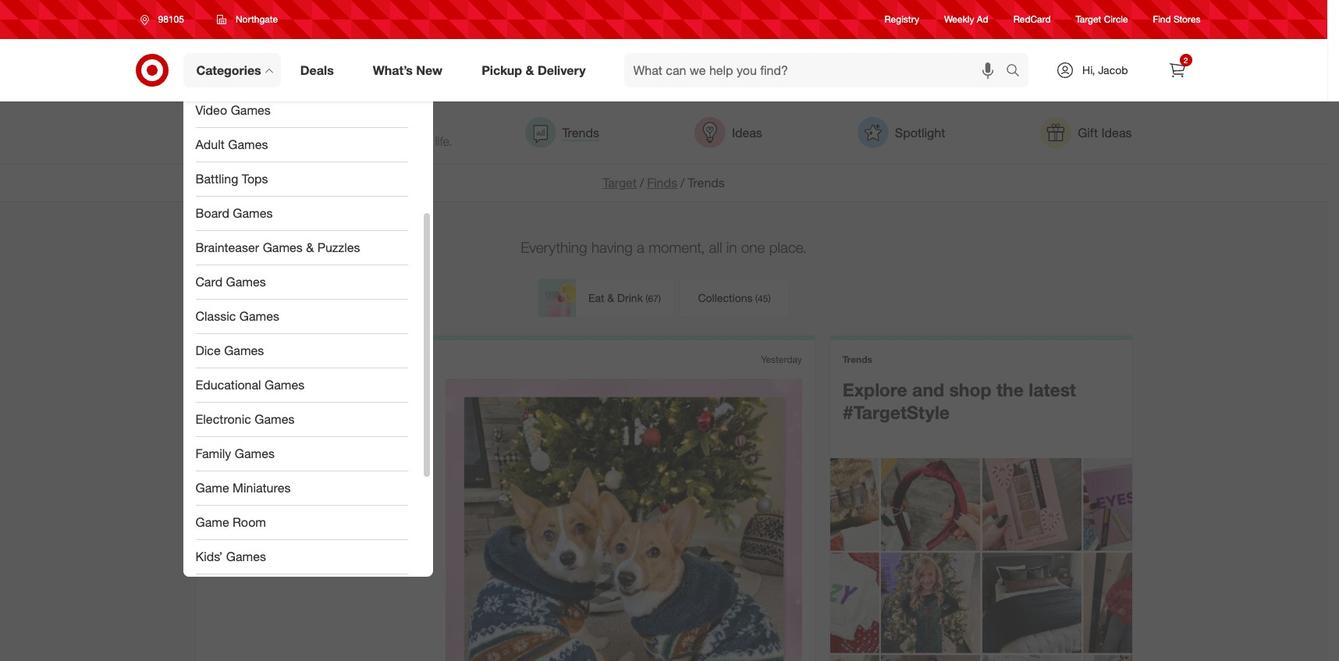 Task type: locate. For each thing, give the bounding box(es) containing it.
trends inside "trends" link
[[562, 125, 600, 140]]

the inside explore and shop the latest #targetstyle
[[997, 379, 1024, 401]]

registry
[[885, 14, 920, 25]]

/ right finds link
[[681, 175, 685, 190]]

)
[[659, 293, 661, 304], [769, 293, 771, 304]]

to right 'fits
[[319, 477, 330, 493]]

games up the adult games
[[231, 102, 271, 118]]

target for target circle
[[1076, 14, 1102, 25]]

ideas
[[732, 125, 763, 140], [1102, 125, 1132, 140]]

hi, jacob
[[1083, 63, 1128, 77]]

electronic games
[[196, 411, 295, 427]]

& right eat
[[608, 291, 615, 304]]

games up classic games
[[226, 274, 266, 289]]

and left ideas
[[366, 133, 386, 149]]

0 vertical spatial &
[[526, 62, 534, 78]]

games up tops
[[228, 136, 268, 152]]

games up educational games
[[224, 342, 264, 358]]

0 horizontal spatial target
[[603, 175, 637, 190]]

game
[[196, 480, 229, 495], [196, 514, 229, 530]]

target inside "link"
[[1076, 14, 1102, 25]]

0 vertical spatial latest
[[396, 116, 425, 131]]

to left life.
[[421, 133, 432, 149]]

collections ( 45 )
[[698, 291, 771, 304]]

games inside family games link
[[235, 445, 275, 461]]

weekly
[[945, 14, 975, 25]]

) inside eat & drink ( 67 )
[[659, 293, 661, 304]]

games inside adult games link
[[228, 136, 268, 152]]

target left 'finds'
[[603, 175, 637, 190]]

& left puzzles
[[306, 239, 314, 255]]

0 horizontal spatial )
[[659, 293, 661, 304]]

trends link
[[525, 117, 600, 148]]

electronic games link
[[183, 402, 420, 437]]

life.
[[435, 133, 452, 149]]

games down board games link
[[263, 239, 303, 255]]

games for dice
[[224, 342, 264, 358]]

eat
[[589, 291, 605, 304]]

dice
[[196, 342, 221, 358]]

games down tops
[[233, 205, 273, 221]]

games inside classic games link
[[239, 308, 279, 324]]

latest
[[396, 116, 425, 131], [1029, 379, 1077, 401]]

0 horizontal spatial ideas
[[732, 125, 763, 140]]

to
[[421, 133, 432, 149], [319, 477, 330, 493]]

& inside brainteaser games & puzzles link
[[306, 239, 314, 255]]

educational games
[[196, 377, 305, 392]]

board games
[[196, 205, 273, 221]]

0 horizontal spatial to
[[319, 477, 330, 493]]

1 vertical spatial to
[[319, 477, 330, 493]]

battling tops
[[196, 171, 268, 186]]

what's new
[[373, 62, 443, 78]]

puzzles
[[318, 239, 360, 255]]

& inside pickup & delivery link
[[526, 62, 534, 78]]

the
[[376, 116, 393, 131], [997, 379, 1024, 401], [376, 407, 410, 435]]

what's
[[373, 62, 413, 78]]

trends down delivery
[[562, 125, 600, 140]]

2 ideas from the left
[[1102, 125, 1132, 140]]

2 game from the top
[[196, 514, 229, 530]]

delivery
[[538, 62, 586, 78]]

search button
[[999, 53, 1037, 91]]

0 vertical spatial and
[[366, 133, 386, 149]]

games right classic
[[239, 308, 279, 324]]

and
[[366, 133, 386, 149], [913, 379, 945, 401]]

2 / from the left
[[681, 175, 685, 190]]

1 horizontal spatial and
[[913, 379, 945, 401]]

games inside card games link
[[226, 274, 266, 289]]

pets.
[[261, 513, 288, 528]]

a
[[637, 238, 645, 256]]

the right shop
[[997, 379, 1024, 401]]

0 vertical spatial game
[[196, 480, 229, 495]]

dialog
[[183, 93, 433, 609]]

0 horizontal spatial latest
[[396, 116, 425, 131]]

finds link
[[647, 175, 678, 190]]

the inside "bringing the latest trends and ideas to life."
[[376, 116, 393, 131]]

holidays
[[208, 435, 298, 463]]

2 horizontal spatial &
[[608, 291, 615, 304]]

) inside collections ( 45 )
[[769, 293, 771, 304]]

explore and shop the latest #targetstyle
[[843, 379, 1077, 423]]

) right drink
[[659, 293, 661, 304]]

games down room
[[226, 548, 266, 564]]

weekly ad
[[945, 14, 989, 25]]

find stores
[[1154, 14, 1201, 25]]

1 horizontal spatial ideas
[[1102, 125, 1132, 140]]

(
[[646, 293, 648, 304], [756, 293, 758, 304]]

classic games link
[[183, 299, 420, 334]]

1 game from the top
[[196, 480, 229, 495]]

trends
[[328, 133, 362, 149]]

2 vertical spatial &
[[608, 291, 615, 304]]

video
[[196, 102, 227, 118]]

one
[[741, 238, 765, 256]]

0 horizontal spatial /
[[640, 175, 644, 190]]

1 ( from the left
[[646, 293, 648, 304]]

games inside "educational games" link
[[265, 377, 305, 392]]

circle
[[1104, 14, 1129, 25]]

the inside everyone loves when pets love the holidays too!
[[376, 407, 410, 435]]

& right pickup
[[526, 62, 534, 78]]

games inside electronic games link
[[255, 411, 295, 427]]

( inside collections ( 45 )
[[756, 293, 758, 304]]

1 vertical spatial latest
[[1029, 379, 1077, 401]]

1 horizontal spatial )
[[769, 293, 771, 304]]

1 vertical spatial and
[[913, 379, 945, 401]]

/ left 'finds'
[[640, 175, 644, 190]]

games inside board games link
[[233, 205, 273, 221]]

) right collections
[[769, 293, 771, 304]]

target circle
[[1076, 14, 1129, 25]]

1 horizontal spatial (
[[756, 293, 758, 304]]

2 ) from the left
[[769, 293, 771, 304]]

1 horizontal spatial latest
[[1029, 379, 1077, 401]]

games for classic
[[239, 308, 279, 324]]

family games
[[196, 445, 275, 461]]

game for game room
[[196, 514, 229, 530]]

games for educational
[[265, 377, 305, 392]]

and inside explore and shop the latest #targetstyle
[[913, 379, 945, 401]]

card games link
[[183, 265, 420, 299]]

from
[[208, 477, 237, 493]]

games inside dice games link
[[224, 342, 264, 358]]

and up #targetstyle in the right bottom of the page
[[913, 379, 945, 401]]

games down dice games link
[[265, 377, 305, 392]]

the right the love
[[376, 407, 410, 435]]

game inside "link"
[[196, 480, 229, 495]]

love
[[326, 407, 370, 435]]

1 ) from the left
[[659, 293, 661, 304]]

loves
[[314, 379, 370, 407]]

dialog containing video games
[[183, 93, 433, 609]]

tops
[[242, 171, 268, 186]]

( right collections
[[756, 293, 758, 304]]

pets
[[273, 407, 320, 435]]

#targetstyle
[[843, 401, 950, 423]]

educational
[[196, 377, 261, 392]]

adult games
[[196, 136, 268, 152]]

these
[[362, 495, 393, 510]]

game down family
[[196, 480, 229, 495]]

games inside kids' games link
[[226, 548, 266, 564]]

games inside video games "link"
[[231, 102, 271, 118]]

pickup & delivery
[[482, 62, 586, 78]]

family
[[196, 445, 231, 461]]

jacob
[[1099, 63, 1128, 77]]

battling tops link
[[183, 162, 420, 196]]

1 vertical spatial &
[[306, 239, 314, 255]]

game down the ready
[[196, 514, 229, 530]]

explore
[[843, 379, 908, 401]]

video games link
[[183, 93, 420, 128]]

games inside brainteaser games & puzzles link
[[263, 239, 303, 255]]

what's new link
[[360, 53, 462, 87]]

0 vertical spatial the
[[376, 116, 393, 131]]

2 ( from the left
[[756, 293, 758, 304]]

0 horizontal spatial &
[[306, 239, 314, 255]]

the up ideas
[[376, 116, 393, 131]]

games up matching
[[235, 445, 275, 461]]

1 horizontal spatial /
[[681, 175, 685, 190]]

games for card
[[226, 274, 266, 289]]

0 horizontal spatial (
[[646, 293, 648, 304]]

1 horizontal spatial &
[[526, 62, 534, 78]]

1 vertical spatial target
[[603, 175, 637, 190]]

gift ideas
[[1078, 125, 1132, 140]]

target left circle
[[1076, 14, 1102, 25]]

1 horizontal spatial target
[[1076, 14, 1102, 25]]

northgate button
[[207, 5, 288, 34]]

collage of people showing off their #targetstyle image
[[831, 458, 1132, 661]]

( right drink
[[646, 293, 648, 304]]

categories
[[196, 62, 261, 78]]

games down everyone
[[255, 411, 295, 427]]

games for family
[[235, 445, 275, 461]]

2 vertical spatial the
[[376, 407, 410, 435]]

1 vertical spatial game
[[196, 514, 229, 530]]

1 / from the left
[[640, 175, 644, 190]]

games
[[231, 102, 271, 118], [228, 136, 268, 152], [233, 205, 273, 221], [263, 239, 303, 255], [226, 274, 266, 289], [239, 308, 279, 324], [224, 342, 264, 358], [265, 377, 305, 392], [255, 411, 295, 427], [235, 445, 275, 461], [226, 548, 266, 564]]

1 horizontal spatial to
[[421, 133, 432, 149]]

0 vertical spatial target
[[1076, 14, 1102, 25]]

0 vertical spatial to
[[421, 133, 432, 149]]

when
[[208, 407, 266, 435]]

1 vertical spatial the
[[997, 379, 1024, 401]]

trends up educational
[[208, 354, 238, 365]]

0 horizontal spatial and
[[366, 133, 386, 149]]



Task type: vqa. For each thing, say whether or not it's contained in the screenshot.
the Ideas
yes



Task type: describe. For each thing, give the bounding box(es) containing it.
everything
[[521, 238, 588, 256]]

games for brainteaser
[[263, 239, 303, 255]]

adult
[[196, 136, 225, 152]]

1 ideas from the left
[[732, 125, 763, 140]]

pickup
[[482, 62, 522, 78]]

trends right 'finds'
[[688, 175, 725, 190]]

target circle link
[[1076, 13, 1129, 26]]

to inside 'from matching 'fits to festive toys, get ready for major smiles with these adorable pets.'
[[319, 477, 330, 493]]

What can we help you find? suggestions appear below search field
[[624, 53, 1010, 87]]

find stores link
[[1154, 13, 1201, 26]]

games for electronic
[[255, 411, 295, 427]]

adorable
[[208, 513, 257, 528]]

target finds image
[[196, 117, 313, 148]]

( inside eat & drink ( 67 )
[[646, 293, 648, 304]]

games for kids'
[[226, 548, 266, 564]]

kids'
[[196, 548, 223, 564]]

weekly ad link
[[945, 13, 989, 26]]

smiles
[[296, 495, 332, 510]]

shop
[[950, 379, 992, 401]]

matching
[[240, 477, 292, 493]]

search
[[999, 64, 1037, 79]]

educational games link
[[183, 368, 420, 402]]

to inside "bringing the latest trends and ideas to life."
[[421, 133, 432, 149]]

moment,
[[649, 238, 705, 256]]

spotlight
[[895, 125, 946, 140]]

game room link
[[183, 505, 420, 540]]

& for pickup
[[526, 62, 534, 78]]

dice games
[[196, 342, 264, 358]]

everyone loves when pets love the holidays too!
[[208, 379, 410, 463]]

having
[[592, 238, 633, 256]]

deals
[[300, 62, 334, 78]]

98105
[[158, 13, 184, 25]]

family games link
[[183, 437, 420, 471]]

adult games link
[[183, 128, 420, 162]]

board games link
[[183, 196, 420, 231]]

registry link
[[885, 13, 920, 26]]

bringing the latest trends and ideas to life.
[[328, 116, 452, 149]]

and inside "bringing the latest trends and ideas to life."
[[366, 133, 386, 149]]

spotlight link
[[858, 117, 946, 148]]

game miniatures link
[[183, 471, 420, 505]]

drink
[[618, 291, 643, 304]]

major
[[261, 495, 293, 510]]

brainteaser games & puzzles
[[196, 239, 360, 255]]

latest inside "bringing the latest trends and ideas to life."
[[396, 116, 425, 131]]

brainteaser games & puzzles link
[[183, 231, 420, 265]]

game for game miniatures
[[196, 480, 229, 495]]

board
[[196, 205, 229, 221]]

latest inside explore and shop the latest #targetstyle
[[1029, 379, 1077, 401]]

everyone
[[208, 379, 308, 407]]

redcard link
[[1014, 13, 1051, 26]]

miniatures
[[233, 480, 291, 495]]

67
[[648, 293, 659, 304]]

card
[[196, 274, 223, 289]]

games for video
[[231, 102, 271, 118]]

games for board
[[233, 205, 273, 221]]

deals link
[[287, 53, 353, 87]]

ideas link
[[695, 117, 763, 148]]

& for eat
[[608, 291, 615, 304]]

festive
[[334, 477, 370, 493]]

kids' games link
[[183, 540, 420, 574]]

finds
[[647, 175, 678, 190]]

yesterday
[[761, 354, 802, 365]]

redcard
[[1014, 14, 1051, 25]]

video games
[[196, 102, 271, 118]]

brainteaser
[[196, 239, 259, 255]]

everyone loves when pets love the holidays too! image
[[446, 379, 802, 661]]

classic
[[196, 308, 236, 324]]

gift ideas link
[[1041, 117, 1132, 148]]

eat & drink ( 67 )
[[589, 291, 661, 304]]

98105 button
[[130, 5, 201, 34]]

toys,
[[373, 477, 399, 493]]

place.
[[770, 238, 807, 256]]

'fits
[[296, 477, 316, 493]]

dice games link
[[183, 334, 420, 368]]

2 link
[[1160, 53, 1195, 87]]

2
[[1184, 55, 1188, 65]]

room
[[233, 514, 266, 530]]

northgate
[[236, 13, 278, 25]]

ad
[[977, 14, 989, 25]]

card games
[[196, 274, 266, 289]]

find
[[1154, 14, 1172, 25]]

collections
[[698, 291, 753, 304]]

with
[[335, 495, 358, 510]]

new
[[416, 62, 443, 78]]

electronic
[[196, 411, 251, 427]]

categories link
[[183, 53, 281, 87]]

trends up explore
[[843, 354, 873, 365]]

games for adult
[[228, 136, 268, 152]]

target link
[[603, 175, 637, 190]]

stores
[[1174, 14, 1201, 25]]

target for target / finds / trends
[[603, 175, 637, 190]]

too!
[[304, 435, 346, 463]]

battling
[[196, 171, 238, 186]]

bringing
[[328, 116, 373, 131]]

kids' games
[[196, 548, 266, 564]]

everything having a moment, all in one place.
[[521, 238, 807, 256]]



